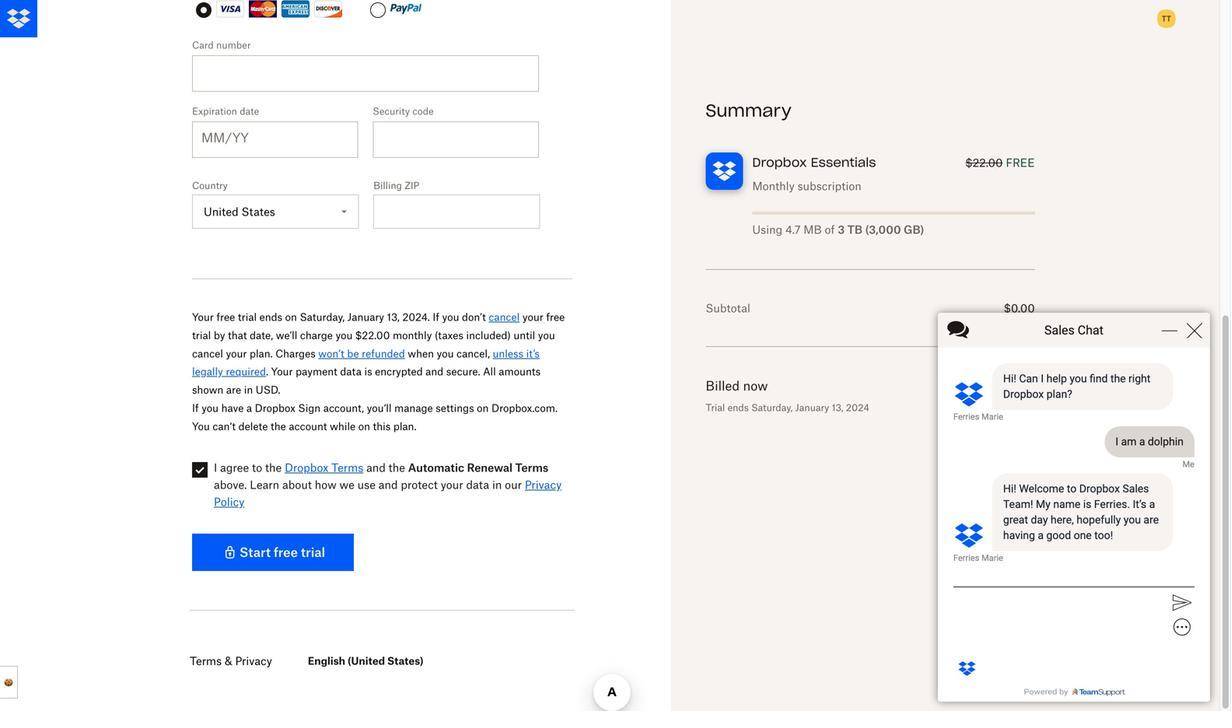 Task type: describe. For each thing, give the bounding box(es) containing it.
that
[[228, 329, 247, 341]]

dropbox inside . your payment data is encrypted and secure. all amounts shown are in usd. if you have a dropbox sign account, you'll manage settings on dropbox.com. you can't delete the account while on this plan.
[[255, 402, 296, 414]]

Billing ZIP text field
[[374, 195, 541, 229]]

protect
[[401, 478, 438, 491]]

dropbox inside i agree to the dropbox terms and the automatic renewal terms above. learn about how we use and protect your data in our
[[285, 461, 329, 474]]

1 horizontal spatial terms
[[332, 461, 364, 474]]

privacy inside the terms & privacy link
[[235, 654, 272, 667]]

4.7
[[786, 223, 801, 236]]

you'll
[[367, 402, 392, 414]]

settings
[[436, 402, 474, 414]]

refunded
[[362, 347, 405, 360]]

0 horizontal spatial 13,
[[387, 311, 400, 323]]

dropbox terms link
[[285, 461, 364, 474]]

billed now
[[706, 378, 768, 393]]

learn
[[250, 478, 279, 491]]

in inside i agree to the dropbox terms and the automatic renewal terms above. learn about how we use and protect your data in our
[[492, 478, 502, 491]]

now
[[743, 378, 768, 393]]

amounts
[[499, 365, 541, 378]]

i agree to the dropbox terms and the automatic renewal terms above. learn about how we use and protect your data in our
[[214, 461, 549, 491]]

your free trial ends on saturday, january 13, 2024. if you don't cancel
[[192, 311, 520, 323]]

1 vertical spatial $0.00
[[996, 378, 1035, 395]]

using
[[753, 223, 783, 236]]

unless it's legally required link
[[192, 347, 540, 378]]

privacy inside privacy policy
[[525, 478, 562, 491]]

subscription
[[798, 179, 862, 193]]

2024.
[[403, 311, 430, 323]]

our
[[505, 478, 522, 491]]

start free trial
[[240, 544, 325, 560]]

gb)
[[904, 223, 925, 236]]

amex image
[[282, 0, 310, 17]]

0 vertical spatial $0.00
[[1004, 301, 1035, 315]]

required
[[226, 365, 266, 378]]

you inside . your payment data is encrypted and secure. all amounts shown are in usd. if you have a dropbox sign account, you'll manage settings on dropbox.com. you can't delete the account while on this plan.
[[202, 402, 219, 414]]

dropbox essentials
[[753, 154, 876, 170]]

won't be refunded when you cancel,
[[318, 347, 493, 360]]

billing
[[374, 180, 402, 191]]

cancel,
[[457, 347, 490, 360]]

unless it's legally required
[[192, 347, 540, 378]]

2 vertical spatial and
[[379, 478, 398, 491]]

and for terms
[[367, 461, 386, 474]]

trial ends saturday, january 13, 2024
[[706, 402, 870, 414]]

your free trial by that date, we'll charge you $22.00 monthly (taxes included) until you cancel your plan. charges
[[192, 311, 565, 360]]

the right to
[[265, 461, 282, 474]]

privacy policy link
[[214, 478, 562, 508]]

in inside . your payment data is encrypted and secure. all amounts shown are in usd. if you have a dropbox sign account, you'll manage settings on dropbox.com. you can't delete the account while on this plan.
[[244, 384, 253, 396]]

payment
[[296, 365, 338, 378]]

when
[[408, 347, 434, 360]]

usd.
[[256, 384, 281, 396]]

we'll
[[276, 329, 298, 341]]

secure.
[[446, 365, 481, 378]]

$22.00 inside summary list
[[966, 156, 1003, 169]]

subtotal
[[706, 301, 751, 315]]

shown
[[192, 384, 224, 396]]

to
[[252, 461, 262, 474]]

you down (taxes on the left
[[437, 347, 454, 360]]

be
[[347, 347, 359, 360]]

trial
[[706, 402, 725, 414]]

.
[[266, 365, 269, 378]]

english (united states)
[[308, 656, 424, 667]]

english
[[308, 656, 345, 667]]

(3,000
[[866, 223, 901, 236]]

unless
[[493, 347, 524, 360]]

(united
[[348, 656, 385, 667]]

0 horizontal spatial your
[[192, 311, 214, 323]]

how
[[315, 478, 337, 491]]

free for your
[[217, 311, 235, 323]]

you up be
[[336, 329, 353, 341]]

essentials
[[811, 154, 876, 170]]

the inside . your payment data is encrypted and secure. all amounts shown are in usd. if you have a dropbox sign account, you'll manage settings on dropbox.com. you can't delete the account while on this plan.
[[271, 420, 286, 432]]

i
[[214, 461, 217, 474]]

privacy policy
[[214, 478, 562, 508]]

delete
[[239, 420, 268, 432]]

data inside i agree to the dropbox terms and the automatic renewal terms above. learn about how we use and protect your data in our
[[466, 478, 489, 491]]

start
[[240, 544, 271, 560]]

country
[[192, 180, 228, 191]]

sign
[[298, 402, 321, 414]]

charge
[[300, 329, 333, 341]]

using 4.7 mb of 3 tb (3,000 gb)
[[753, 223, 925, 236]]

encrypted
[[375, 365, 423, 378]]

&
[[225, 654, 232, 667]]

ends inside summary list
[[728, 402, 749, 414]]

. your payment data is encrypted and secure. all amounts shown are in usd. if you have a dropbox sign account, you'll manage settings on dropbox.com. you can't delete the account while on this plan.
[[192, 365, 558, 432]]

you
[[192, 420, 210, 432]]

paypal image
[[391, 3, 422, 15]]

0 horizontal spatial terms
[[190, 654, 222, 667]]

visa image
[[216, 0, 244, 17]]

charges
[[276, 347, 316, 360]]

we
[[340, 478, 355, 491]]

tt button
[[1155, 6, 1179, 31]]

trial for start free trial
[[301, 544, 325, 560]]



Task type: locate. For each thing, give the bounding box(es) containing it.
terms & privacy link
[[190, 649, 272, 672]]

1 horizontal spatial saturday,
[[752, 402, 793, 414]]

can't
[[213, 420, 236, 432]]

states)
[[387, 656, 424, 667]]

2 horizontal spatial terms
[[515, 461, 549, 474]]

all
[[483, 365, 496, 378]]

monthly subscription
[[753, 179, 862, 193]]

progress bar inside summary list
[[753, 212, 1035, 215]]

included)
[[466, 329, 511, 341]]

saturday, up charge
[[300, 311, 345, 323]]

$22.00 up the "refunded"
[[356, 329, 390, 341]]

data
[[340, 365, 362, 378], [466, 478, 489, 491]]

january
[[348, 311, 384, 323], [796, 402, 830, 414]]

privacy right our
[[525, 478, 562, 491]]

1 horizontal spatial on
[[358, 420, 370, 432]]

$0.00
[[1004, 301, 1035, 315], [996, 378, 1035, 395]]

2 vertical spatial your
[[441, 478, 463, 491]]

1 vertical spatial if
[[192, 402, 199, 414]]

1 horizontal spatial if
[[433, 311, 440, 323]]

0 vertical spatial dropbox
[[753, 154, 807, 170]]

1 vertical spatial ends
[[728, 402, 749, 414]]

free
[[1006, 156, 1035, 169]]

2 vertical spatial on
[[358, 420, 370, 432]]

the
[[271, 420, 286, 432], [265, 461, 282, 474], [389, 461, 405, 474]]

mb
[[804, 223, 822, 236]]

january up won't be refunded link
[[348, 311, 384, 323]]

if right 2024.
[[433, 311, 440, 323]]

trial for your free trial ends on saturday, january 13, 2024. if you don't cancel
[[238, 311, 257, 323]]

cancel inside your free trial by that date, we'll charge you $22.00 monthly (taxes included) until you cancel your plan. charges
[[192, 347, 223, 360]]

1 vertical spatial dropbox
[[255, 402, 296, 414]]

if up you
[[192, 402, 199, 414]]

1 horizontal spatial plan.
[[394, 420, 417, 432]]

above.
[[214, 478, 247, 491]]

0 horizontal spatial ends
[[260, 311, 283, 323]]

won't
[[318, 347, 345, 360]]

dropbox
[[753, 154, 807, 170], [255, 402, 296, 414], [285, 461, 329, 474]]

you right until
[[538, 329, 555, 341]]

and up use
[[367, 461, 386, 474]]

have
[[221, 402, 244, 414]]

account,
[[323, 402, 364, 414]]

trial inside button
[[301, 544, 325, 560]]

2 horizontal spatial trial
[[301, 544, 325, 560]]

saturday,
[[300, 311, 345, 323], [752, 402, 793, 414]]

(taxes
[[435, 329, 464, 341]]

free inside button
[[274, 544, 298, 560]]

0 horizontal spatial on
[[285, 311, 297, 323]]

zip
[[405, 180, 420, 191]]

and right use
[[379, 478, 398, 491]]

trial
[[238, 311, 257, 323], [192, 329, 211, 341], [301, 544, 325, 560]]

0 vertical spatial if
[[433, 311, 440, 323]]

date,
[[250, 329, 273, 341]]

and
[[426, 365, 444, 378], [367, 461, 386, 474], [379, 478, 398, 491]]

english (united states) button
[[303, 654, 428, 668]]

1 vertical spatial your
[[271, 365, 293, 378]]

terms left &
[[190, 654, 222, 667]]

0 vertical spatial and
[[426, 365, 444, 378]]

free right cancel link
[[546, 311, 565, 323]]

use
[[358, 478, 376, 491]]

ends
[[260, 311, 283, 323], [728, 402, 749, 414]]

billing zip
[[374, 180, 420, 191]]

if inside . your payment data is encrypted and secure. all amounts shown are in usd. if you have a dropbox sign account, you'll manage settings on dropbox.com. you can't delete the account while on this plan.
[[192, 402, 199, 414]]

trial left by
[[192, 329, 211, 341]]

2 horizontal spatial free
[[546, 311, 565, 323]]

ends up date,
[[260, 311, 283, 323]]

1 vertical spatial $22.00
[[356, 329, 390, 341]]

is
[[364, 365, 372, 378]]

option group
[[190, 0, 575, 38]]

0 vertical spatial in
[[244, 384, 253, 396]]

1 horizontal spatial ends
[[728, 402, 749, 414]]

and down the when
[[426, 365, 444, 378]]

in left our
[[492, 478, 502, 491]]

privacy right &
[[235, 654, 272, 667]]

free for your
[[546, 311, 565, 323]]

0 horizontal spatial $22.00
[[356, 329, 390, 341]]

cancel up 'legally'
[[192, 347, 223, 360]]

ends down 'billed now'
[[728, 402, 749, 414]]

0 horizontal spatial january
[[348, 311, 384, 323]]

don't
[[462, 311, 486, 323]]

legally
[[192, 365, 223, 378]]

the up privacy policy
[[389, 461, 405, 474]]

1 horizontal spatial free
[[274, 544, 298, 560]]

cancel link
[[489, 311, 520, 323]]

1 horizontal spatial data
[[466, 478, 489, 491]]

this
[[373, 420, 391, 432]]

0 horizontal spatial cancel
[[192, 347, 223, 360]]

agree
[[220, 461, 249, 474]]

2 horizontal spatial on
[[477, 402, 489, 414]]

1 vertical spatial on
[[477, 402, 489, 414]]

13, left the 2024
[[832, 402, 844, 414]]

trial for your free trial by that date, we'll charge you $22.00 monthly (taxes included) until you cancel your plan. charges
[[192, 329, 211, 341]]

your inside i agree to the dropbox terms and the automatic renewal terms above. learn about how we use and protect your data in our
[[441, 478, 463, 491]]

0 vertical spatial trial
[[238, 311, 257, 323]]

2024
[[846, 402, 870, 414]]

it's
[[526, 347, 540, 360]]

1 horizontal spatial in
[[492, 478, 502, 491]]

trial up that
[[238, 311, 257, 323]]

free
[[217, 311, 235, 323], [546, 311, 565, 323], [274, 544, 298, 560]]

and for encrypted
[[426, 365, 444, 378]]

1 vertical spatial cancel
[[192, 347, 223, 360]]

in
[[244, 384, 253, 396], [492, 478, 502, 491]]

1 horizontal spatial trial
[[238, 311, 257, 323]]

0 horizontal spatial if
[[192, 402, 199, 414]]

0 vertical spatial 13,
[[387, 311, 400, 323]]

plan. inside . your payment data is encrypted and secure. all amounts shown are in usd. if you have a dropbox sign account, you'll manage settings on dropbox.com. you can't delete the account while on this plan.
[[394, 420, 417, 432]]

0 horizontal spatial saturday,
[[300, 311, 345, 323]]

a
[[247, 402, 252, 414]]

0 horizontal spatial free
[[217, 311, 235, 323]]

and inside . your payment data is encrypted and secure. all amounts shown are in usd. if you have a dropbox sign account, you'll manage settings on dropbox.com. you can't delete the account while on this plan.
[[426, 365, 444, 378]]

by
[[214, 329, 225, 341]]

2 vertical spatial trial
[[301, 544, 325, 560]]

$22.00 left free
[[966, 156, 1003, 169]]

1 vertical spatial trial
[[192, 329, 211, 341]]

on right 'settings'
[[477, 402, 489, 414]]

1 vertical spatial in
[[492, 478, 502, 491]]

progress bar
[[753, 212, 1035, 215]]

january left the 2024
[[796, 402, 830, 414]]

renewal
[[467, 461, 513, 474]]

0 vertical spatial on
[[285, 311, 297, 323]]

terms
[[332, 461, 364, 474], [515, 461, 549, 474], [190, 654, 222, 667]]

dropbox inside summary list
[[753, 154, 807, 170]]

billed
[[706, 378, 740, 393]]

start free trial button
[[192, 534, 354, 571]]

1 vertical spatial saturday,
[[752, 402, 793, 414]]

data down renewal
[[466, 478, 489, 491]]

your inside . your payment data is encrypted and secure. all amounts shown are in usd. if you have a dropbox sign account, you'll manage settings on dropbox.com. you can't delete the account while on this plan.
[[271, 365, 293, 378]]

0 vertical spatial cancel
[[489, 311, 520, 323]]

0 vertical spatial ends
[[260, 311, 283, 323]]

your up until
[[523, 311, 544, 323]]

dropbox down usd. in the bottom of the page
[[255, 402, 296, 414]]

on up we'll at the left top
[[285, 311, 297, 323]]

0 horizontal spatial in
[[244, 384, 253, 396]]

13,
[[387, 311, 400, 323], [832, 402, 844, 414]]

plan. down date,
[[250, 347, 273, 360]]

13, inside summary list
[[832, 402, 844, 414]]

$22.00
[[966, 156, 1003, 169], [356, 329, 390, 341]]

if
[[433, 311, 440, 323], [192, 402, 199, 414]]

0 horizontal spatial privacy
[[235, 654, 272, 667]]

terms up our
[[515, 461, 549, 474]]

manage
[[394, 402, 433, 414]]

saturday, down now
[[752, 402, 793, 414]]

discover image
[[314, 0, 342, 17]]

free up by
[[217, 311, 235, 323]]

plan. inside your free trial by that date, we'll charge you $22.00 monthly (taxes included) until you cancel your plan. charges
[[250, 347, 273, 360]]

0 vertical spatial plan.
[[250, 347, 273, 360]]

you down shown
[[202, 402, 219, 414]]

dropbox up about
[[285, 461, 329, 474]]

saturday, inside summary list
[[752, 402, 793, 414]]

cancel up included)
[[489, 311, 520, 323]]

tb
[[848, 223, 863, 236]]

you up (taxes on the left
[[442, 311, 459, 323]]

0 horizontal spatial data
[[340, 365, 362, 378]]

are
[[226, 384, 241, 396]]

data left is
[[340, 365, 362, 378]]

0 vertical spatial january
[[348, 311, 384, 323]]

1 horizontal spatial your
[[271, 365, 293, 378]]

about
[[282, 478, 312, 491]]

data inside . your payment data is encrypted and secure. all amounts shown are in usd. if you have a dropbox sign account, you'll manage settings on dropbox.com. you can't delete the account while on this plan.
[[340, 365, 362, 378]]

1 horizontal spatial privacy
[[525, 478, 562, 491]]

1 horizontal spatial january
[[796, 402, 830, 414]]

monthly
[[393, 329, 432, 341]]

free right start
[[274, 544, 298, 560]]

on left this
[[358, 420, 370, 432]]

plan. down manage
[[394, 420, 417, 432]]

dropbox.com.
[[492, 402, 558, 414]]

the right delete
[[271, 420, 286, 432]]

mastercard image
[[249, 0, 277, 17]]

monthly
[[753, 179, 795, 193]]

13, left 2024.
[[387, 311, 400, 323]]

0 vertical spatial your
[[523, 311, 544, 323]]

free for start
[[274, 544, 298, 560]]

your down that
[[226, 347, 247, 360]]

0 vertical spatial your
[[192, 311, 214, 323]]

free inside your free trial by that date, we'll charge you $22.00 monthly (taxes included) until you cancel your plan. charges
[[546, 311, 565, 323]]

account
[[289, 420, 327, 432]]

0 vertical spatial $22.00
[[966, 156, 1003, 169]]

0 vertical spatial privacy
[[525, 478, 562, 491]]

$22.00 inside your free trial by that date, we'll charge you $22.00 monthly (taxes included) until you cancel your plan. charges
[[356, 329, 390, 341]]

tt
[[1162, 14, 1172, 23]]

your up by
[[192, 311, 214, 323]]

0 vertical spatial saturday,
[[300, 311, 345, 323]]

1 horizontal spatial cancel
[[489, 311, 520, 323]]

0 horizontal spatial plan.
[[250, 347, 273, 360]]

0 vertical spatial data
[[340, 365, 362, 378]]

terms up we
[[332, 461, 364, 474]]

your right .
[[271, 365, 293, 378]]

2 vertical spatial dropbox
[[285, 461, 329, 474]]

summary
[[706, 100, 792, 121]]

while
[[330, 420, 356, 432]]

1 horizontal spatial 13,
[[832, 402, 844, 414]]

None radio
[[196, 2, 212, 18], [370, 2, 386, 18], [196, 2, 212, 18], [370, 2, 386, 18]]

$22.00 free
[[966, 156, 1035, 169]]

won't be refunded link
[[318, 347, 405, 360]]

trial inside your free trial by that date, we'll charge you $22.00 monthly (taxes included) until you cancel your plan. charges
[[192, 329, 211, 341]]

your down automatic
[[441, 478, 463, 491]]

1 vertical spatial privacy
[[235, 654, 272, 667]]

1 vertical spatial your
[[226, 347, 247, 360]]

your
[[523, 311, 544, 323], [226, 347, 247, 360], [441, 478, 463, 491]]

1 vertical spatial 13,
[[832, 402, 844, 414]]

in right the are
[[244, 384, 253, 396]]

1 vertical spatial plan.
[[394, 420, 417, 432]]

1 horizontal spatial $22.00
[[966, 156, 1003, 169]]

0 horizontal spatial your
[[226, 347, 247, 360]]

2 horizontal spatial your
[[523, 311, 544, 323]]

1 vertical spatial data
[[466, 478, 489, 491]]

dropbox up monthly
[[753, 154, 807, 170]]

1 horizontal spatial your
[[441, 478, 463, 491]]

1 vertical spatial january
[[796, 402, 830, 414]]

0 horizontal spatial trial
[[192, 329, 211, 341]]

summary list
[[706, 100, 1035, 415]]

1 vertical spatial and
[[367, 461, 386, 474]]

policy
[[214, 495, 245, 508]]

trial right start
[[301, 544, 325, 560]]

january inside summary list
[[796, 402, 830, 414]]



Task type: vqa. For each thing, say whether or not it's contained in the screenshot.
left Saturday,
yes



